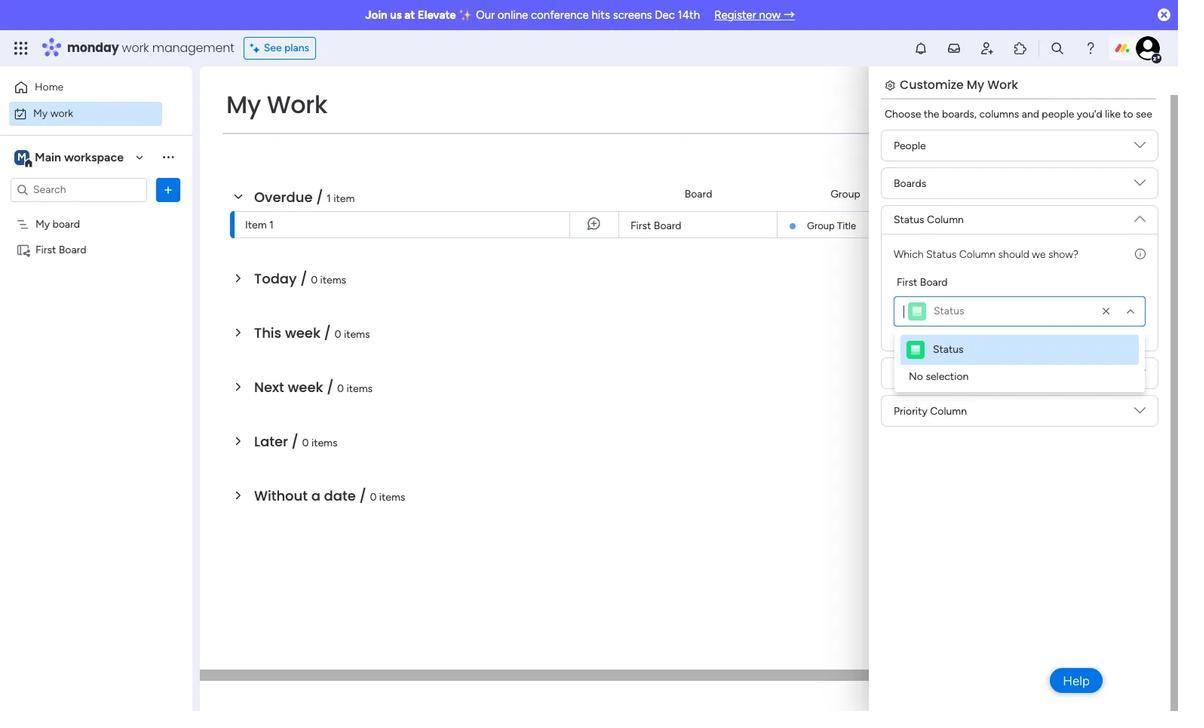 Task type: vqa. For each thing, say whether or not it's contained in the screenshot.
the Back to workspace icon
no



Task type: locate. For each thing, give the bounding box(es) containing it.
1 vertical spatial first
[[35, 243, 56, 256]]

people up the status column
[[943, 188, 975, 200]]

0 vertical spatial group
[[831, 188, 861, 200]]

working o
[[1131, 219, 1179, 232]]

my work button
[[9, 101, 162, 126]]

invite members image
[[980, 41, 995, 56]]

0 horizontal spatial customize
[[506, 126, 556, 139]]

my down home
[[33, 107, 48, 120]]

2 dapulse dropdown down arrow image from the top
[[1135, 208, 1146, 225]]

work up columns
[[988, 76, 1019, 94]]

week for next
[[288, 378, 323, 397]]

online
[[498, 8, 528, 22]]

2 horizontal spatial first
[[897, 276, 918, 289]]

0 horizontal spatial 1
[[269, 219, 274, 232]]

notifications image
[[914, 41, 929, 56]]

first inside heading
[[897, 276, 918, 289]]

2 horizontal spatial first board
[[897, 276, 948, 289]]

0 horizontal spatial first
[[35, 243, 56, 256]]

item 1
[[245, 219, 274, 232]]

0 right later
[[302, 437, 309, 450]]

customize button
[[481, 121, 562, 145]]

column up priority column
[[919, 367, 956, 380]]

columns
[[980, 108, 1020, 121]]

hide done items
[[398, 126, 475, 139]]

/ right date
[[360, 487, 367, 506]]

main content containing overdue /
[[200, 36, 1179, 712]]

date up priority
[[894, 367, 917, 380]]

working
[[1131, 219, 1170, 232]]

customize
[[900, 76, 964, 94], [506, 126, 556, 139]]

group for group
[[831, 188, 861, 200]]

work for monday
[[122, 39, 149, 57]]

2 dapulse dropdown down arrow image from the top
[[1135, 368, 1146, 384]]

0 horizontal spatial first board
[[35, 243, 86, 256]]

date up 19 nov
[[1046, 188, 1068, 200]]

my inside list box
[[35, 218, 50, 231]]

week
[[285, 324, 321, 343], [288, 378, 323, 397]]

my left board
[[35, 218, 50, 231]]

this week / 0 items
[[254, 324, 370, 343]]

today / 0 items
[[254, 269, 346, 288]]

list box
[[0, 208, 192, 466]]

work down plans
[[267, 88, 328, 121]]

my board
[[35, 218, 80, 231]]

board inside heading
[[921, 276, 948, 289]]

the
[[924, 108, 940, 121]]

1 horizontal spatial first board
[[631, 220, 682, 232]]

selection
[[926, 371, 969, 383]]

work
[[988, 76, 1019, 94], [267, 88, 328, 121]]

screens
[[613, 8, 652, 22]]

items inside next week / 0 items
[[347, 383, 373, 395]]

0 inside without a date / 0 items
[[370, 491, 377, 504]]

see
[[264, 42, 282, 54]]

2 vertical spatial first
[[897, 276, 918, 289]]

monday
[[67, 39, 119, 57]]

2 vertical spatial first board
[[897, 276, 948, 289]]

group left title
[[807, 220, 835, 232]]

19 nov
[[1042, 219, 1072, 231]]

help image
[[1084, 41, 1099, 56]]

should
[[999, 248, 1030, 261]]

no
[[909, 371, 924, 383]]

date
[[324, 487, 356, 506]]

1 vertical spatial group
[[807, 220, 835, 232]]

0 vertical spatial first
[[631, 220, 652, 232]]

/ down this week / 0 items
[[327, 378, 334, 397]]

done
[[423, 126, 447, 139]]

status up working o
[[1148, 188, 1178, 200]]

items inside today / 0 items
[[320, 274, 346, 287]]

dapulse dropdown down arrow image for which status column should we show?
[[1135, 208, 1146, 225]]

group up title
[[831, 188, 861, 200]]

see plans
[[264, 42, 310, 54]]

0 down this week / 0 items
[[337, 383, 344, 395]]

dapulse dropdown down arrow image down see
[[1135, 140, 1146, 157]]

column down selection
[[931, 405, 967, 418]]

see
[[1137, 108, 1153, 121]]

elevate
[[418, 8, 456, 22]]

items down this week / 0 items
[[347, 383, 373, 395]]

Search in workspace field
[[32, 181, 126, 198]]

dapulse dropdown down arrow image
[[1135, 140, 1146, 157], [1135, 208, 1146, 225]]

1 vertical spatial customize
[[506, 126, 556, 139]]

dapulse dropdown down arrow image for boards
[[1135, 177, 1146, 194]]

first board heading
[[897, 275, 948, 291]]

0 vertical spatial 1
[[327, 192, 331, 205]]

0 vertical spatial people
[[894, 139, 927, 152]]

like
[[1106, 108, 1121, 121]]

1 horizontal spatial customize
[[900, 76, 964, 94]]

nov
[[1054, 219, 1072, 231]]

this
[[254, 324, 282, 343]]

Filter dashboard by text search field
[[223, 121, 364, 145]]

my up boards,
[[967, 76, 985, 94]]

boards
[[894, 177, 927, 190]]

0 vertical spatial dapulse dropdown down arrow image
[[1135, 177, 1146, 194]]

later / 0 items
[[254, 432, 338, 451]]

0 vertical spatial work
[[122, 39, 149, 57]]

first board for first board group
[[897, 276, 948, 289]]

1 horizontal spatial work
[[122, 39, 149, 57]]

hide
[[398, 126, 420, 139]]

without a date / 0 items
[[254, 487, 406, 506]]

0 up next week / 0 items
[[335, 328, 341, 341]]

/
[[316, 188, 323, 207], [300, 269, 307, 288], [324, 324, 331, 343], [327, 378, 334, 397], [292, 432, 299, 451], [360, 487, 367, 506]]

1 dapulse dropdown down arrow image from the top
[[1135, 177, 1146, 194]]

1 vertical spatial week
[[288, 378, 323, 397]]

customize for customize my work
[[900, 76, 964, 94]]

column up which status column should we show?
[[927, 214, 964, 226]]

item
[[334, 192, 355, 205]]

items right date
[[379, 491, 406, 504]]

0 vertical spatial week
[[285, 324, 321, 343]]

1 vertical spatial first board
[[35, 243, 86, 256]]

column
[[927, 214, 964, 226], [960, 248, 996, 261], [919, 367, 956, 380], [931, 405, 967, 418]]

customize for customize
[[506, 126, 556, 139]]

1 vertical spatial dapulse dropdown down arrow image
[[1135, 208, 1146, 225]]

week right next
[[288, 378, 323, 397]]

first board link
[[629, 212, 768, 239]]

register now → link
[[715, 8, 795, 22]]

1 dapulse dropdown down arrow image from the top
[[1135, 140, 1146, 157]]

work
[[122, 39, 149, 57], [50, 107, 73, 120]]

0 horizontal spatial date
[[894, 367, 917, 380]]

m
[[17, 151, 26, 163]]

week right this
[[285, 324, 321, 343]]

3 dapulse dropdown down arrow image from the top
[[1135, 405, 1146, 422]]

1 vertical spatial dapulse dropdown down arrow image
[[1135, 368, 1146, 384]]

today
[[254, 269, 297, 288]]

workspace options image
[[161, 150, 176, 165]]

people
[[894, 139, 927, 152], [943, 188, 975, 200]]

us
[[390, 8, 402, 22]]

customize inside button
[[506, 126, 556, 139]]

dapulse dropdown down arrow image
[[1135, 177, 1146, 194], [1135, 368, 1146, 384], [1135, 405, 1146, 422]]

my
[[967, 76, 985, 94], [226, 88, 261, 121], [33, 107, 48, 120], [35, 218, 50, 231]]

1 horizontal spatial first
[[631, 220, 652, 232]]

group
[[831, 188, 861, 200], [807, 220, 835, 232]]

home
[[35, 81, 64, 94]]

0
[[311, 274, 318, 287], [335, 328, 341, 341], [337, 383, 344, 395], [302, 437, 309, 450], [370, 491, 377, 504]]

status column
[[894, 214, 964, 226]]

0 inside next week / 0 items
[[337, 383, 344, 395]]

1 inside overdue / 1 item
[[327, 192, 331, 205]]

0 inside this week / 0 items
[[335, 328, 341, 341]]

first
[[631, 220, 652, 232], [35, 243, 56, 256], [897, 276, 918, 289]]

0 horizontal spatial work
[[50, 107, 73, 120]]

None search field
[[223, 121, 364, 145]]

main
[[35, 150, 61, 164]]

shareable board image
[[16, 243, 30, 257]]

main content
[[200, 36, 1179, 712]]

my inside my work "button"
[[33, 107, 48, 120]]

1
[[327, 192, 331, 205], [269, 219, 274, 232]]

work inside my work "button"
[[50, 107, 73, 120]]

status up which
[[894, 214, 925, 226]]

1 horizontal spatial people
[[943, 188, 975, 200]]

and
[[1022, 108, 1040, 121]]

19
[[1042, 219, 1051, 231]]

2 vertical spatial dapulse dropdown down arrow image
[[1135, 405, 1146, 422]]

1 right the item
[[269, 219, 274, 232]]

0 vertical spatial first board
[[631, 220, 682, 232]]

items
[[449, 126, 475, 139], [320, 274, 346, 287], [344, 328, 370, 341], [347, 383, 373, 395], [312, 437, 338, 450], [379, 491, 406, 504]]

work right the "monday"
[[122, 39, 149, 57]]

column left the should
[[960, 248, 996, 261]]

item
[[245, 219, 267, 232]]

search everything image
[[1050, 41, 1066, 56]]

first board inside group
[[897, 276, 948, 289]]

0 vertical spatial dapulse dropdown down arrow image
[[1135, 140, 1146, 157]]

my for my work
[[226, 88, 261, 121]]

board
[[685, 188, 713, 200], [654, 220, 682, 232], [59, 243, 86, 256], [921, 276, 948, 289]]

dapulse dropdown down arrow image for priority column
[[1135, 405, 1146, 422]]

management
[[152, 39, 234, 57]]

dapulse dropdown down arrow image left o in the right of the page
[[1135, 208, 1146, 225]]

option
[[0, 211, 192, 214]]

0 right today
[[311, 274, 318, 287]]

1 horizontal spatial date
[[1046, 188, 1068, 200]]

date
[[1046, 188, 1068, 200], [894, 367, 917, 380]]

0 right date
[[370, 491, 377, 504]]

my work
[[226, 88, 328, 121]]

items up next week / 0 items
[[344, 328, 370, 341]]

my for my work
[[33, 107, 48, 120]]

items up without a date / 0 items
[[312, 437, 338, 450]]

1 vertical spatial date
[[894, 367, 917, 380]]

work down home
[[50, 107, 73, 120]]

status down the first board heading
[[934, 305, 965, 318]]

status
[[1148, 188, 1178, 200], [894, 214, 925, 226], [927, 248, 957, 261], [934, 305, 965, 318], [933, 343, 964, 356]]

people down choose at the top right of the page
[[894, 139, 927, 152]]

1 vertical spatial work
[[50, 107, 73, 120]]

0 vertical spatial date
[[1046, 188, 1068, 200]]

join
[[365, 8, 388, 22]]

my down 'see plans' button at the left top
[[226, 88, 261, 121]]

my for my board
[[35, 218, 50, 231]]

items up this week / 0 items
[[320, 274, 346, 287]]

status right which
[[927, 248, 957, 261]]

1 horizontal spatial work
[[988, 76, 1019, 94]]

1 left item
[[327, 192, 331, 205]]

1 horizontal spatial 1
[[327, 192, 331, 205]]

0 vertical spatial customize
[[900, 76, 964, 94]]



Task type: describe. For each thing, give the bounding box(es) containing it.
to
[[1124, 108, 1134, 121]]

v2 info image
[[1136, 247, 1146, 263]]

next
[[254, 378, 284, 397]]

status inside first board group
[[934, 305, 965, 318]]

first for first board group
[[897, 276, 918, 289]]

status up selection
[[933, 343, 964, 356]]

priority
[[894, 405, 928, 418]]

workspace selection element
[[14, 148, 126, 168]]

which status column should we show?
[[894, 248, 1079, 261]]

items right done
[[449, 126, 475, 139]]

choose
[[885, 108, 922, 121]]

/ right today
[[300, 269, 307, 288]]

we
[[1033, 248, 1046, 261]]

register
[[715, 8, 757, 22]]

hits
[[592, 8, 610, 22]]

board inside list box
[[59, 243, 86, 256]]

help
[[1063, 674, 1090, 689]]

first board group
[[894, 275, 1146, 327]]

o
[[1173, 219, 1179, 232]]

/ up next week / 0 items
[[324, 324, 331, 343]]

plans
[[285, 42, 310, 54]]

group title
[[807, 220, 857, 232]]

you'd
[[1078, 108, 1103, 121]]

monday work management
[[67, 39, 234, 57]]

overdue / 1 item
[[254, 188, 355, 207]]

workspace
[[64, 150, 124, 164]]

see plans button
[[244, 37, 316, 60]]

dec
[[655, 8, 675, 22]]

14th
[[678, 8, 700, 22]]

register now →
[[715, 8, 795, 22]]

/ right later
[[292, 432, 299, 451]]

column for priority column
[[931, 405, 967, 418]]

join us at elevate ✨ our online conference hits screens dec 14th
[[365, 8, 700, 22]]

at
[[405, 8, 415, 22]]

show?
[[1049, 248, 1079, 261]]

column for date column
[[919, 367, 956, 380]]

0 horizontal spatial work
[[267, 88, 328, 121]]

items inside without a date / 0 items
[[379, 491, 406, 504]]

next week / 0 items
[[254, 378, 373, 397]]

0 inside today / 0 items
[[311, 274, 318, 287]]

none search field inside main content
[[223, 121, 364, 145]]

/ left item
[[316, 188, 323, 207]]

1 vertical spatial 1
[[269, 219, 274, 232]]

priority column
[[894, 405, 967, 418]]

title
[[838, 220, 857, 232]]

customize my work
[[900, 76, 1019, 94]]

items inside this week / 0 items
[[344, 328, 370, 341]]

1 vertical spatial people
[[943, 188, 975, 200]]

help button
[[1051, 669, 1103, 694]]

work for my
[[50, 107, 73, 120]]

options image
[[161, 182, 176, 197]]

dapulse dropdown down arrow image for boards
[[1135, 140, 1146, 157]]

jacob simon image
[[1136, 36, 1161, 60]]

choose the boards, columns and people you'd like to see
[[885, 108, 1153, 121]]

first board inside list box
[[35, 243, 86, 256]]

boards,
[[943, 108, 977, 121]]

→
[[784, 8, 795, 22]]

without
[[254, 487, 308, 506]]

dapulse dropdown down arrow image for date column
[[1135, 368, 1146, 384]]

board
[[53, 218, 80, 231]]

home button
[[9, 75, 162, 100]]

first for first board link
[[631, 220, 652, 232]]

date for date column
[[894, 367, 917, 380]]

main workspace
[[35, 150, 124, 164]]

0 inside later / 0 items
[[302, 437, 309, 450]]

first board for first board link
[[631, 220, 682, 232]]

people
[[1042, 108, 1075, 121]]

overdue
[[254, 188, 313, 207]]

week for this
[[285, 324, 321, 343]]

list box containing my board
[[0, 208, 192, 466]]

later
[[254, 432, 288, 451]]

now
[[760, 8, 781, 22]]

group for group title
[[807, 220, 835, 232]]

first inside list box
[[35, 243, 56, 256]]

items inside later / 0 items
[[312, 437, 338, 450]]

conference
[[531, 8, 589, 22]]

workspace image
[[14, 149, 29, 166]]

✨
[[459, 8, 473, 22]]

apps image
[[1013, 41, 1029, 56]]

date column
[[894, 367, 956, 380]]

a
[[311, 487, 321, 506]]

0 horizontal spatial people
[[894, 139, 927, 152]]

date for date
[[1046, 188, 1068, 200]]

my work
[[33, 107, 73, 120]]

select product image
[[14, 41, 29, 56]]

column for status column
[[927, 214, 964, 226]]

which
[[894, 248, 924, 261]]

no selection
[[909, 371, 969, 383]]

our
[[476, 8, 495, 22]]

my inside main content
[[967, 76, 985, 94]]

search image
[[346, 127, 358, 139]]

inbox image
[[947, 41, 962, 56]]



